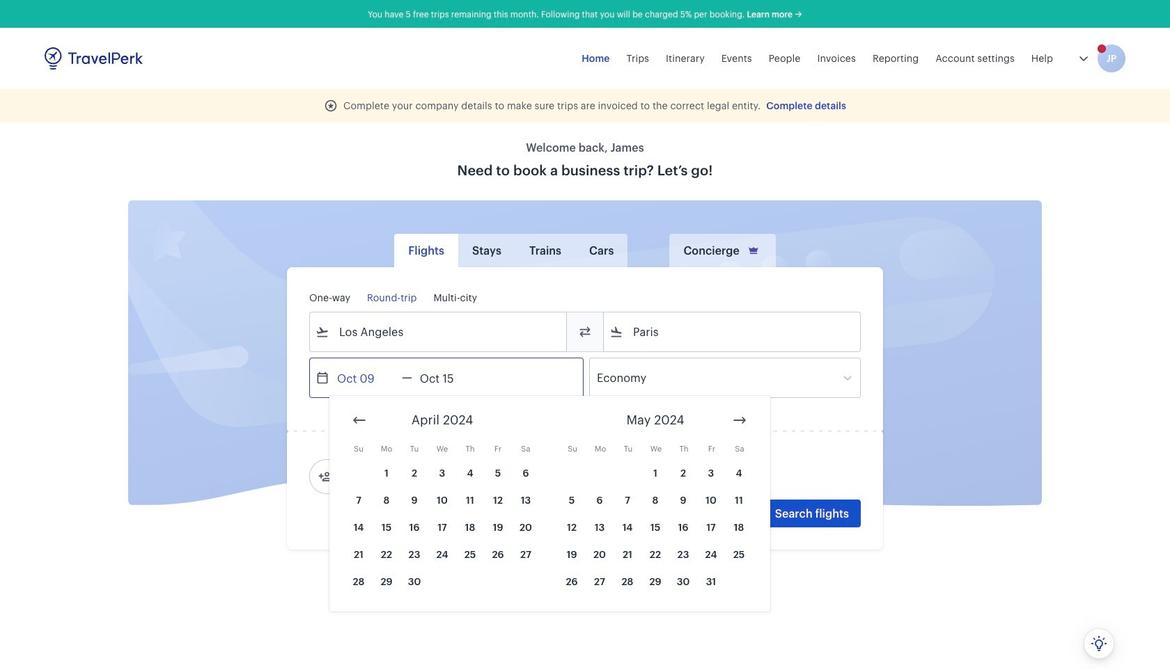 Task type: describe. For each thing, give the bounding box(es) containing it.
Depart text field
[[330, 359, 402, 398]]

move forward to switch to the next month. image
[[732, 412, 748, 429]]

move backward to switch to the previous month. image
[[351, 412, 368, 429]]



Task type: locate. For each thing, give the bounding box(es) containing it.
Add first traveler search field
[[332, 466, 477, 488]]

From search field
[[330, 321, 548, 343]]

calendar application
[[330, 396, 1171, 623]]

Return text field
[[412, 359, 485, 398]]

To search field
[[624, 321, 842, 343]]



